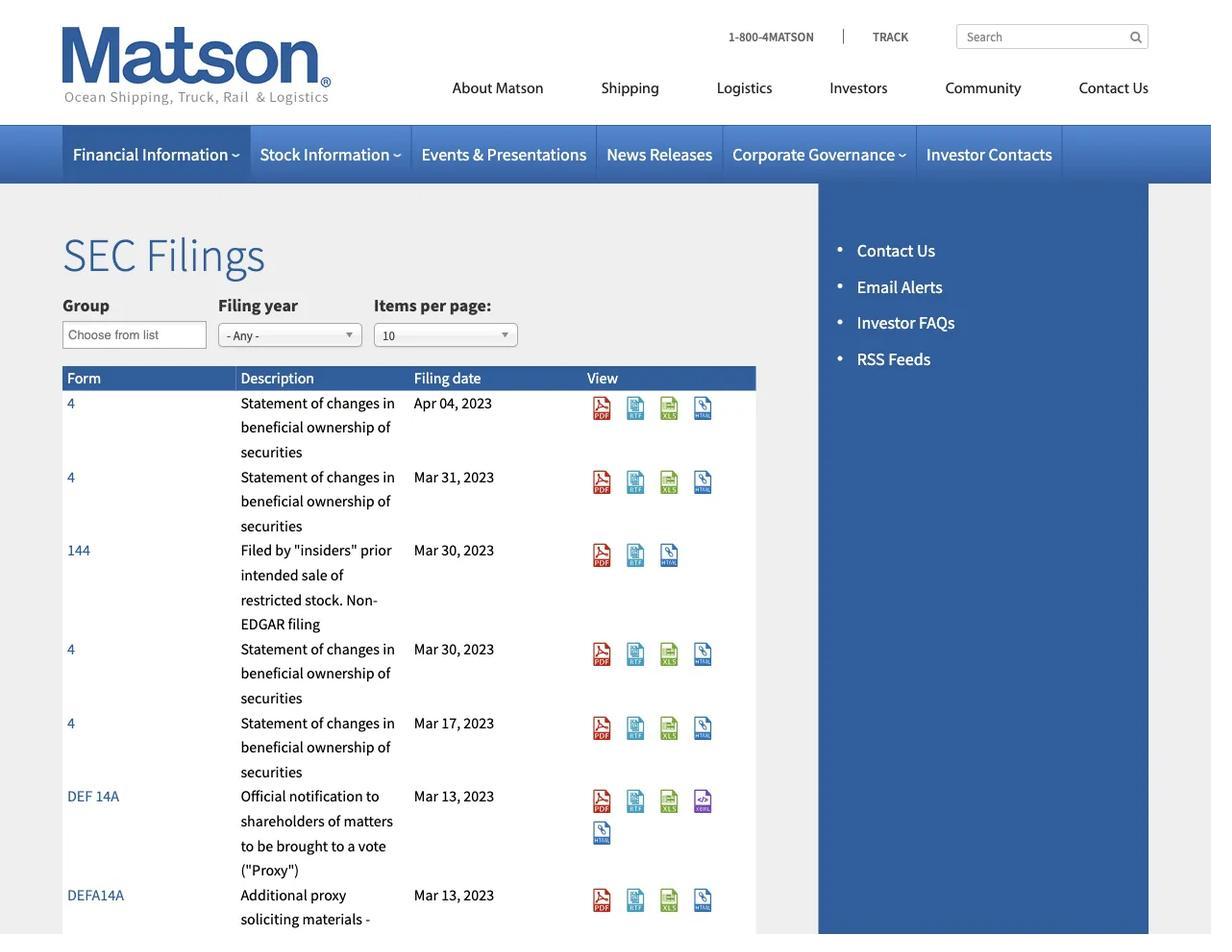 Task type: locate. For each thing, give the bounding box(es) containing it.
mar 13, 2023 for official notification to shareholders of matters to be brought to a vote ("proxy")
[[414, 787, 494, 806]]

2 changes from the top
[[327, 467, 380, 486]]

4 statement from the top
[[241, 713, 308, 732]]

3 ownership from the top
[[307, 664, 375, 683]]

to up matters
[[366, 787, 379, 806]]

in for mar 31, 2023
[[383, 467, 395, 486]]

mar 30, 2023 up mar 17, 2023
[[414, 639, 494, 659]]

ownership
[[307, 418, 375, 437], [307, 492, 375, 511], [307, 664, 375, 683], [307, 738, 375, 757]]

2 statement from the top
[[241, 467, 308, 486]]

stock information link
[[260, 143, 401, 165]]

changes for mar 30, 2023
[[327, 639, 380, 659]]

- inside additional proxy soliciting materials - definitive
[[366, 910, 370, 929]]

changes
[[327, 393, 380, 413], [327, 467, 380, 486], [327, 639, 380, 659], [327, 713, 380, 732]]

contact inside 'top menu' navigation
[[1079, 81, 1130, 97]]

1 information from the left
[[142, 143, 228, 165]]

beneficial down description button
[[241, 418, 304, 437]]

2 4 link from the top
[[67, 467, 75, 486]]

statement for mar 31, 2023
[[241, 467, 308, 486]]

contact up 'email'
[[857, 239, 914, 261]]

4 4 from the top
[[67, 713, 75, 732]]

statement of changes in beneficial ownership of securities down the description
[[241, 393, 395, 462]]

community
[[946, 81, 1022, 97]]

in down filed by "insiders" prior intended sale of restricted stock. non- edgar filing
[[383, 639, 395, 659]]

1 30, from the top
[[442, 541, 461, 560]]

mar 31, 2023
[[414, 467, 494, 486]]

4 ownership from the top
[[307, 738, 375, 757]]

faqs
[[919, 312, 955, 334]]

shareholders
[[241, 812, 325, 831]]

statement for mar 30, 2023
[[241, 639, 308, 659]]

statement of changes in beneficial ownership of securities for mar 31, 2023
[[241, 467, 395, 536]]

10 link
[[374, 323, 518, 347]]

3 statement of changes in beneficial ownership of securities from the top
[[241, 639, 395, 708]]

2 mar from the top
[[414, 541, 439, 560]]

0 vertical spatial 13,
[[442, 787, 461, 806]]

beneficial
[[241, 418, 304, 437], [241, 492, 304, 511], [241, 664, 304, 683], [241, 738, 304, 757]]

in for mar 30, 2023
[[383, 639, 395, 659]]

contact us link up email alerts link
[[857, 239, 936, 261]]

mar for 4 link corresponding to mar 30, 2023
[[414, 639, 439, 659]]

investor left contacts
[[927, 143, 986, 165]]

us down search image
[[1133, 81, 1149, 97]]

2 ownership from the top
[[307, 492, 375, 511]]

2023
[[462, 393, 492, 413], [464, 467, 494, 486], [464, 541, 494, 560], [464, 639, 494, 659], [464, 713, 494, 732], [464, 787, 494, 806], [464, 886, 494, 905]]

1 vertical spatial 13,
[[442, 886, 461, 905]]

releases
[[650, 143, 713, 165]]

1 statement from the top
[[241, 393, 308, 413]]

ownership for mar 31, 2023
[[307, 492, 375, 511]]

1 vertical spatial contact us
[[857, 239, 936, 261]]

1 horizontal spatial information
[[304, 143, 390, 165]]

30, down '31,'
[[442, 541, 461, 560]]

17,
[[442, 713, 461, 732]]

contact us
[[1079, 81, 1149, 97], [857, 239, 936, 261]]

securities down the description
[[241, 443, 302, 462]]

beneficial down edgar
[[241, 664, 304, 683]]

1 in from the top
[[383, 393, 395, 413]]

- any - link
[[218, 323, 362, 347]]

proxy
[[310, 886, 346, 905]]

3 4 link from the top
[[67, 639, 75, 659]]

2023 for 4 link associated with mar 17, 2023
[[464, 713, 494, 732]]

Choose from Group text field
[[68, 323, 183, 347]]

1 mar 13, 2023 from the top
[[414, 787, 494, 806]]

about
[[452, 81, 493, 97]]

changes for mar 17, 2023
[[327, 713, 380, 732]]

contact
[[1079, 81, 1130, 97], [857, 239, 914, 261]]

- left any
[[227, 327, 231, 343]]

search image
[[1131, 31, 1142, 43]]

0 horizontal spatial to
[[241, 836, 254, 856]]

1 vertical spatial contact
[[857, 239, 914, 261]]

4 beneficial from the top
[[241, 738, 304, 757]]

2 30, from the top
[[442, 639, 461, 659]]

4 for mar 17, 2023
[[67, 713, 75, 732]]

- right any
[[255, 327, 259, 343]]

securities up official
[[241, 762, 302, 782]]

to left a
[[331, 836, 345, 856]]

in left 'apr'
[[383, 393, 395, 413]]

materials
[[302, 910, 362, 929]]

0 horizontal spatial contact us link
[[857, 239, 936, 261]]

securities down edgar
[[241, 689, 302, 708]]

0 horizontal spatial information
[[142, 143, 228, 165]]

alerts
[[902, 276, 943, 297]]

4 for mar 31, 2023
[[67, 467, 75, 486]]

1 horizontal spatial us
[[1133, 81, 1149, 97]]

rss feeds link
[[857, 348, 931, 370]]

additional
[[241, 886, 307, 905]]

1 vertical spatial investor
[[857, 312, 916, 334]]

4 link for mar 30, 2023
[[67, 639, 75, 659]]

- any -
[[227, 327, 259, 343]]

1 beneficial from the top
[[241, 418, 304, 437]]

0 horizontal spatial investor
[[857, 312, 916, 334]]

contact us down search image
[[1079, 81, 1149, 97]]

corporate
[[733, 143, 805, 165]]

mar for def 14a link
[[414, 787, 439, 806]]

3 4 from the top
[[67, 639, 75, 659]]

about matson link
[[424, 72, 573, 111]]

stock
[[260, 143, 300, 165]]

statement of changes in beneficial ownership of securities for mar 17, 2023
[[241, 713, 395, 782]]

mar for 4 link corresponding to mar 31, 2023
[[414, 467, 439, 486]]

3 statement from the top
[[241, 639, 308, 659]]

0 horizontal spatial filing
[[218, 295, 261, 316]]

statement
[[241, 393, 308, 413], [241, 467, 308, 486], [241, 639, 308, 659], [241, 713, 308, 732]]

statement up the by
[[241, 467, 308, 486]]

144 link
[[67, 541, 90, 560]]

ownership down filing at the bottom of page
[[307, 664, 375, 683]]

changes left 'apr'
[[327, 393, 380, 413]]

1 vertical spatial 30,
[[442, 639, 461, 659]]

4 changes from the top
[[327, 713, 380, 732]]

0 vertical spatial contact us
[[1079, 81, 1149, 97]]

1 horizontal spatial contact us
[[1079, 81, 1149, 97]]

us
[[1133, 81, 1149, 97], [917, 239, 936, 261]]

information
[[142, 143, 228, 165], [304, 143, 390, 165]]

ownership up "notification"
[[307, 738, 375, 757]]

0 vertical spatial us
[[1133, 81, 1149, 97]]

1 13, from the top
[[442, 787, 461, 806]]

vote
[[358, 836, 386, 856]]

non-
[[346, 590, 378, 609]]

0 vertical spatial mar 30, 2023
[[414, 541, 494, 560]]

1 horizontal spatial contact
[[1079, 81, 1130, 97]]

ownership for apr 04, 2023
[[307, 418, 375, 437]]

filed by "insiders" prior intended sale of restricted stock. non- edgar filing
[[241, 541, 392, 634]]

2 mar 30, 2023 from the top
[[414, 639, 494, 659]]

contact down search search box
[[1079, 81, 1130, 97]]

securities up the by
[[241, 516, 302, 536]]

changes for mar 31, 2023
[[327, 467, 380, 486]]

changes down non- at the bottom of page
[[327, 639, 380, 659]]

investor
[[927, 143, 986, 165], [857, 312, 916, 334]]

0 vertical spatial 30,
[[442, 541, 461, 560]]

0 vertical spatial contact us link
[[1051, 72, 1149, 111]]

1 4 from the top
[[67, 393, 75, 413]]

2 statement of changes in beneficial ownership of securities from the top
[[241, 467, 395, 536]]

30,
[[442, 541, 461, 560], [442, 639, 461, 659]]

0 horizontal spatial contact us
[[857, 239, 936, 261]]

2023 for 4 link corresponding to mar 30, 2023
[[464, 639, 494, 659]]

&
[[473, 143, 484, 165]]

3 changes from the top
[[327, 639, 380, 659]]

5 mar from the top
[[414, 787, 439, 806]]

1 mar from the top
[[414, 467, 439, 486]]

investor for investor faqs
[[857, 312, 916, 334]]

2 4 from the top
[[67, 467, 75, 486]]

mar 30, 2023
[[414, 541, 494, 560], [414, 639, 494, 659]]

2 mar 13, 2023 from the top
[[414, 886, 494, 905]]

beneficial for mar 17, 2023
[[241, 738, 304, 757]]

ownership for mar 17, 2023
[[307, 738, 375, 757]]

beneficial up the by
[[241, 492, 304, 511]]

defa14a
[[67, 886, 124, 905]]

2 information from the left
[[304, 143, 390, 165]]

statement of changes in beneficial ownership of securities for mar 30, 2023
[[241, 639, 395, 708]]

in left '31,'
[[383, 467, 395, 486]]

2 securities from the top
[[241, 516, 302, 536]]

4 in from the top
[[383, 713, 395, 732]]

contact us up email alerts link
[[857, 239, 936, 261]]

1 vertical spatial mar 30, 2023
[[414, 639, 494, 659]]

statement up official
[[241, 713, 308, 732]]

in
[[383, 393, 395, 413], [383, 467, 395, 486], [383, 639, 395, 659], [383, 713, 395, 732]]

soliciting
[[241, 910, 299, 929]]

0 vertical spatial investor
[[927, 143, 986, 165]]

matters
[[344, 812, 393, 831]]

1 ownership from the top
[[307, 418, 375, 437]]

1 changes from the top
[[327, 393, 380, 413]]

investors link
[[801, 72, 917, 111]]

official
[[241, 787, 286, 806]]

filing up any
[[218, 295, 261, 316]]

2 in from the top
[[383, 467, 395, 486]]

"insiders"
[[294, 541, 357, 560]]

filing up 'apr'
[[414, 369, 450, 388]]

ownership up the "insiders"
[[307, 492, 375, 511]]

in for mar 17, 2023
[[383, 713, 395, 732]]

3 securities from the top
[[241, 689, 302, 708]]

6 mar from the top
[[414, 886, 439, 905]]

800-
[[739, 28, 763, 44]]

financial information
[[73, 143, 228, 165]]

apr
[[414, 393, 436, 413]]

mar 13, 2023
[[414, 787, 494, 806], [414, 886, 494, 905]]

1 horizontal spatial to
[[331, 836, 345, 856]]

statement down edgar
[[241, 639, 308, 659]]

group
[[62, 295, 110, 316]]

2023 for the 144 link
[[464, 541, 494, 560]]

1 horizontal spatial filing
[[414, 369, 450, 388]]

1 mar 30, 2023 from the top
[[414, 541, 494, 560]]

0 vertical spatial contact
[[1079, 81, 1130, 97]]

1 vertical spatial mar 13, 2023
[[414, 886, 494, 905]]

logistics
[[717, 81, 773, 97]]

4matson
[[763, 28, 814, 44]]

0 horizontal spatial contact
[[857, 239, 914, 261]]

changes up prior
[[327, 467, 380, 486]]

statement of changes in beneficial ownership of securities up "notification"
[[241, 713, 395, 782]]

30, up 17,
[[442, 639, 461, 659]]

contact us link down search image
[[1051, 72, 1149, 111]]

description button
[[241, 369, 314, 388]]

4 mar from the top
[[414, 713, 439, 732]]

brought
[[276, 836, 328, 856]]

4 for mar 30, 2023
[[67, 639, 75, 659]]

0 horizontal spatial us
[[917, 239, 936, 261]]

3 in from the top
[[383, 639, 395, 659]]

statement of changes in beneficial ownership of securities up the "insiders"
[[241, 467, 395, 536]]

4 4 link from the top
[[67, 713, 75, 732]]

1-800-4matson link
[[729, 28, 843, 44]]

3 beneficial from the top
[[241, 664, 304, 683]]

year
[[264, 295, 298, 316]]

information right financial
[[142, 143, 228, 165]]

2 horizontal spatial -
[[366, 910, 370, 929]]

investor up rss feeds link in the top right of the page
[[857, 312, 916, 334]]

- right materials
[[366, 910, 370, 929]]

0 vertical spatial mar 13, 2023
[[414, 787, 494, 806]]

changes for apr 04, 2023
[[327, 393, 380, 413]]

0 vertical spatial filing
[[218, 295, 261, 316]]

1 securities from the top
[[241, 443, 302, 462]]

4 securities from the top
[[241, 762, 302, 782]]

4 statement of changes in beneficial ownership of securities from the top
[[241, 713, 395, 782]]

def
[[67, 787, 92, 806]]

2 13, from the top
[[442, 886, 461, 905]]

any
[[233, 327, 253, 343]]

None search field
[[957, 24, 1149, 49]]

2 beneficial from the top
[[241, 492, 304, 511]]

3 mar from the top
[[414, 639, 439, 659]]

filing for filing year
[[218, 295, 261, 316]]

30, for prior
[[442, 541, 461, 560]]

0 horizontal spatial -
[[227, 327, 231, 343]]

track link
[[843, 28, 909, 44]]

1 4 link from the top
[[67, 393, 75, 413]]

in left 17,
[[383, 713, 395, 732]]

corporate governance
[[733, 143, 895, 165]]

changes up "notification"
[[327, 713, 380, 732]]

1 statement of changes in beneficial ownership of securities from the top
[[241, 393, 395, 462]]

matson image
[[62, 27, 332, 106]]

apr 04, 2023
[[414, 393, 492, 413]]

10
[[383, 327, 395, 343]]

to left the be
[[241, 836, 254, 856]]

beneficial up official
[[241, 738, 304, 757]]

statement down the description
[[241, 393, 308, 413]]

1 horizontal spatial investor
[[927, 143, 986, 165]]

events & presentations
[[422, 143, 587, 165]]

1 vertical spatial filing
[[414, 369, 450, 388]]

mar 30, 2023 for filed by "insiders" prior intended sale of restricted stock. non- edgar filing
[[414, 541, 494, 560]]

information right "stock"
[[304, 143, 390, 165]]

mar 30, 2023 down 'mar 31, 2023' at left
[[414, 541, 494, 560]]

information for financial information
[[142, 143, 228, 165]]

ownership down the description
[[307, 418, 375, 437]]

statement of changes in beneficial ownership of securities down filing at the bottom of page
[[241, 639, 395, 708]]

us up alerts
[[917, 239, 936, 261]]

investor contacts
[[927, 143, 1053, 165]]

filing year
[[218, 295, 298, 316]]



Task type: describe. For each thing, give the bounding box(es) containing it.
view
[[588, 369, 618, 388]]

logistics link
[[688, 72, 801, 111]]

sale
[[302, 566, 328, 585]]

securities for mar 17, 2023
[[241, 762, 302, 782]]

financial
[[73, 143, 139, 165]]

stock information
[[260, 143, 390, 165]]

page
[[450, 295, 486, 316]]

sec filings
[[62, 225, 265, 283]]

2023 for def 14a link
[[464, 787, 494, 806]]

edgar
[[241, 615, 285, 634]]

mar 13, 2023 for additional proxy soliciting materials - definitive
[[414, 886, 494, 905]]

by
[[275, 541, 291, 560]]

beneficial for mar 31, 2023
[[241, 492, 304, 511]]

investor faqs link
[[857, 312, 955, 334]]

investors
[[830, 81, 888, 97]]

statement for apr 04, 2023
[[241, 393, 308, 413]]

4 link for mar 17, 2023
[[67, 713, 75, 732]]

financial information link
[[73, 143, 240, 165]]

defa14a link
[[67, 886, 124, 905]]

4 link for mar 31, 2023
[[67, 467, 75, 486]]

1-800-4matson
[[729, 28, 814, 44]]

statement for mar 17, 2023
[[241, 713, 308, 732]]

top menu navigation
[[366, 72, 1149, 111]]

13, for official notification to shareholders of matters to be brought to a vote ("proxy")
[[442, 787, 461, 806]]

14a
[[96, 787, 119, 806]]

sec
[[62, 225, 136, 283]]

investor for investor contacts
[[927, 143, 986, 165]]

filing
[[288, 615, 320, 634]]

matson
[[496, 81, 544, 97]]

mar 30, 2023 for statement of changes in beneficial ownership of securities
[[414, 639, 494, 659]]

("proxy")
[[241, 861, 299, 880]]

1 vertical spatial us
[[917, 239, 936, 261]]

email
[[857, 276, 898, 297]]

securities for mar 31, 2023
[[241, 516, 302, 536]]

mar for "defa14a" link at the left of page
[[414, 886, 439, 905]]

mar for the 144 link
[[414, 541, 439, 560]]

presentations
[[487, 143, 587, 165]]

news releases link
[[607, 143, 713, 165]]

2023 for "defa14a" link at the left of page
[[464, 886, 494, 905]]

30, for in
[[442, 639, 461, 659]]

shipping link
[[573, 72, 688, 111]]

form
[[67, 369, 101, 388]]

official notification to shareholders of matters to be brought to a vote ("proxy")
[[241, 787, 393, 880]]

events
[[422, 143, 470, 165]]

13, for additional proxy soliciting materials - definitive
[[442, 886, 461, 905]]

2023 for 4 link corresponding to mar 31, 2023
[[464, 467, 494, 486]]

contact us inside 'top menu' navigation
[[1079, 81, 1149, 97]]

per
[[420, 295, 446, 316]]

filing date
[[414, 369, 481, 388]]

4 for apr 04, 2023
[[67, 393, 75, 413]]

securities for apr 04, 2023
[[241, 443, 302, 462]]

community link
[[917, 72, 1051, 111]]

def 14a link
[[67, 787, 119, 806]]

144
[[67, 541, 90, 560]]

filed
[[241, 541, 272, 560]]

Search search field
[[957, 24, 1149, 49]]

1-
[[729, 28, 739, 44]]

filings
[[146, 225, 265, 283]]

investor faqs
[[857, 312, 955, 334]]

of inside filed by "insiders" prior intended sale of restricted stock. non- edgar filing
[[331, 566, 343, 585]]

corporate governance link
[[733, 143, 907, 165]]

filing for filing date
[[414, 369, 450, 388]]

feeds
[[889, 348, 931, 370]]

intended
[[241, 566, 299, 585]]

rss
[[857, 348, 885, 370]]

mar for 4 link associated with mar 17, 2023
[[414, 713, 439, 732]]

form button
[[67, 369, 101, 388]]

be
[[257, 836, 273, 856]]

1 vertical spatial contact us link
[[857, 239, 936, 261]]

def 14a
[[67, 787, 119, 806]]

in for apr 04, 2023
[[383, 393, 395, 413]]

stock.
[[305, 590, 343, 609]]

us inside 'top menu' navigation
[[1133, 81, 1149, 97]]

4 link for apr 04, 2023
[[67, 393, 75, 413]]

about matson
[[452, 81, 544, 97]]

items per page
[[374, 295, 486, 316]]

mar 17, 2023
[[414, 713, 494, 732]]

rss feeds
[[857, 348, 931, 370]]

1 horizontal spatial -
[[255, 327, 259, 343]]

restricted
[[241, 590, 302, 609]]

email alerts link
[[857, 276, 943, 297]]

news releases
[[607, 143, 713, 165]]

definitive
[[241, 935, 301, 936]]

information for stock information
[[304, 143, 390, 165]]

governance
[[809, 143, 895, 165]]

ownership for mar 30, 2023
[[307, 664, 375, 683]]

2 horizontal spatial to
[[366, 787, 379, 806]]

events & presentations link
[[422, 143, 587, 165]]

contacts
[[989, 143, 1053, 165]]

2023 for 4 link corresponding to apr 04, 2023
[[462, 393, 492, 413]]

beneficial for apr 04, 2023
[[241, 418, 304, 437]]

additional proxy soliciting materials - definitive
[[241, 886, 370, 936]]

investor contacts link
[[927, 143, 1053, 165]]

1 horizontal spatial contact us link
[[1051, 72, 1149, 111]]

email alerts
[[857, 276, 943, 297]]

filing date button
[[414, 369, 481, 388]]

beneficial for mar 30, 2023
[[241, 664, 304, 683]]

31,
[[442, 467, 461, 486]]

of inside the official notification to shareholders of matters to be brought to a vote ("proxy")
[[328, 812, 341, 831]]

statement of changes in beneficial ownership of securities for apr 04, 2023
[[241, 393, 395, 462]]

securities for mar 30, 2023
[[241, 689, 302, 708]]

a
[[348, 836, 355, 856]]

items
[[374, 295, 417, 316]]



Task type: vqa. For each thing, say whether or not it's contained in the screenshot.
bottommost the Financial Information
no



